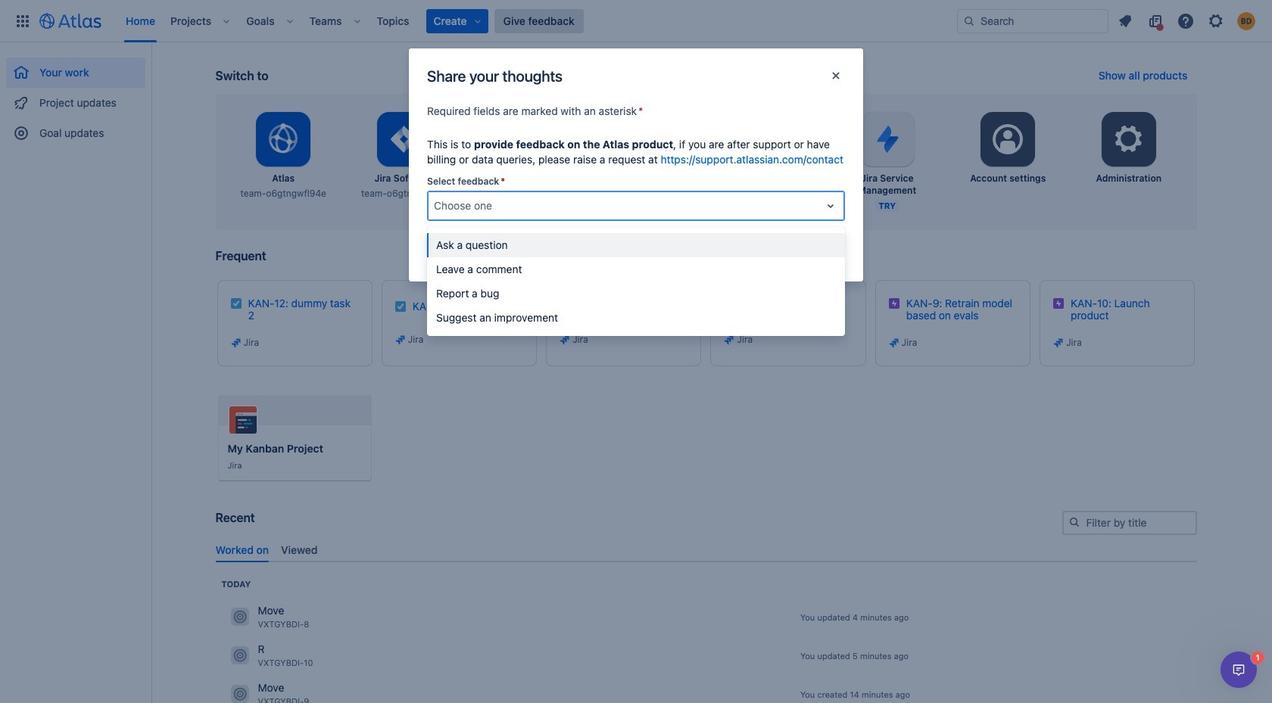 Task type: locate. For each thing, give the bounding box(es) containing it.
jira image
[[394, 334, 407, 346], [394, 334, 407, 346], [559, 334, 571, 346], [724, 334, 736, 346], [230, 337, 242, 349], [1053, 337, 1065, 349]]

search image
[[1068, 517, 1080, 529]]

2 townsquare image from the top
[[231, 686, 249, 704]]

banner
[[0, 0, 1272, 42]]

townsquare image down townsquare image
[[231, 686, 249, 704]]

top element
[[9, 0, 957, 42]]

jira image
[[559, 334, 571, 346], [724, 334, 736, 346], [230, 337, 242, 349], [888, 337, 900, 349], [888, 337, 900, 349], [1053, 337, 1065, 349]]

tab list
[[209, 537, 1203, 563]]

1 vertical spatial townsquare image
[[231, 686, 249, 704]]

Search field
[[957, 9, 1109, 33]]

townsquare image up townsquare image
[[231, 608, 249, 627]]

townsquare image
[[231, 608, 249, 627], [231, 686, 249, 704]]

1 horizontal spatial settings image
[[1111, 121, 1147, 158]]

None text field
[[434, 198, 437, 214]]

1 settings image from the left
[[990, 121, 1026, 158]]

group
[[6, 42, 145, 153]]

search image
[[963, 15, 976, 27]]

None search field
[[957, 9, 1109, 33]]

heading
[[222, 579, 251, 591]]

0 vertical spatial townsquare image
[[231, 608, 249, 627]]

settings image
[[990, 121, 1026, 158], [1111, 121, 1147, 158]]

open image
[[822, 197, 840, 215]]

help image
[[1177, 12, 1195, 30]]

0 horizontal spatial settings image
[[990, 121, 1026, 158]]



Task type: vqa. For each thing, say whether or not it's contained in the screenshot.
group
yes



Task type: describe. For each thing, give the bounding box(es) containing it.
Filter by title field
[[1064, 513, 1196, 534]]

2 settings image from the left
[[1111, 121, 1147, 158]]

1 townsquare image from the top
[[231, 608, 249, 627]]

close modal image
[[827, 67, 845, 85]]

townsquare image
[[231, 647, 249, 665]]



